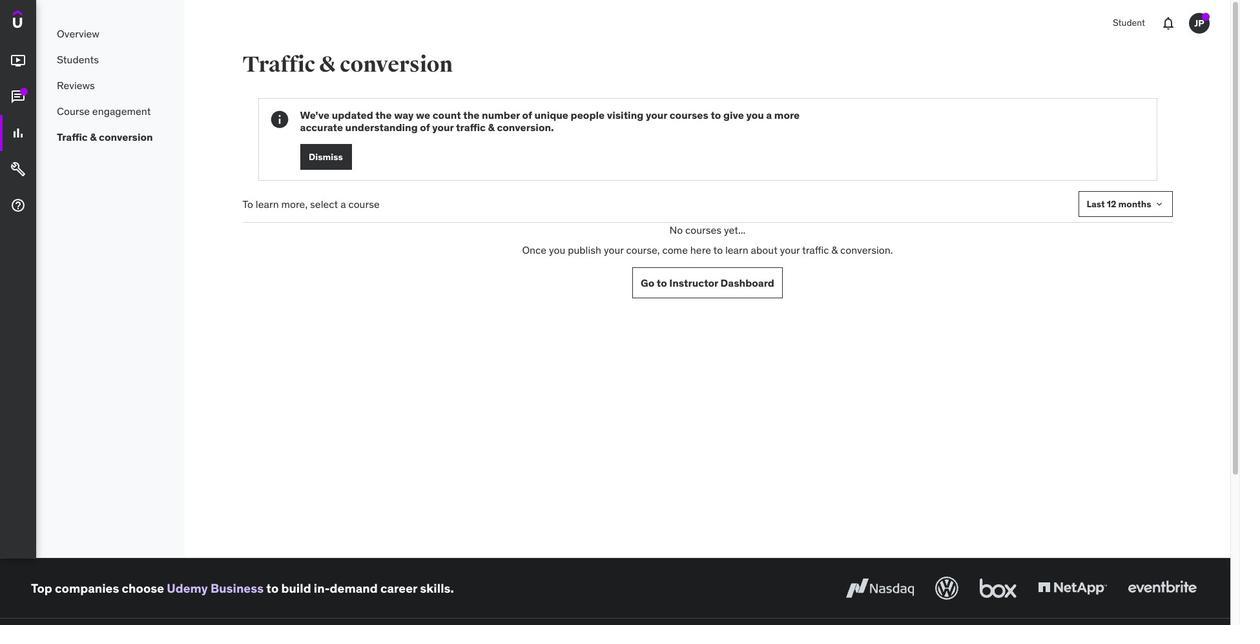 Task type: describe. For each thing, give the bounding box(es) containing it.
overview link
[[36, 21, 185, 47]]

& inside 'we've updated the way we count the number of unique people visiting your courses to give you a more accurate understanding of your traffic & conversion.'
[[488, 121, 495, 134]]

about
[[751, 243, 778, 256]]

2 the from the left
[[463, 109, 480, 121]]

0 horizontal spatial of
[[420, 121, 430, 134]]

count
[[433, 109, 461, 121]]

students link
[[36, 47, 185, 72]]

2 medium image from the top
[[10, 198, 26, 213]]

to
[[243, 198, 253, 211]]

udemy
[[167, 580, 208, 596]]

your right we
[[432, 121, 454, 134]]

understanding
[[345, 121, 418, 134]]

to left build
[[266, 580, 279, 596]]

xsmall image
[[1154, 199, 1164, 210]]

udemy business link
[[167, 580, 264, 596]]

overview
[[57, 27, 99, 40]]

dashboard
[[721, 276, 774, 289]]

course engagement
[[57, 105, 151, 117]]

top companies choose udemy business to build in-demand career skills.
[[31, 580, 454, 596]]

come
[[662, 243, 688, 256]]

unique
[[534, 109, 568, 121]]

choose
[[122, 580, 164, 596]]

skills.
[[420, 580, 454, 596]]

visiting
[[607, 109, 644, 121]]

updated
[[332, 109, 373, 121]]

career
[[380, 580, 417, 596]]

your right publish
[[604, 243, 624, 256]]

students
[[57, 53, 99, 66]]

in-
[[314, 580, 330, 596]]

to right go
[[657, 276, 667, 289]]

a inside 'we've updated the way we count the number of unique people visiting your courses to give you a more accurate understanding of your traffic & conversion.'
[[766, 109, 772, 121]]

select
[[310, 198, 338, 211]]

1 vertical spatial conversion.
[[840, 243, 893, 256]]

jp
[[1194, 17, 1204, 29]]

conversion. inside 'we've updated the way we count the number of unique people visiting your courses to give you a more accurate understanding of your traffic & conversion.'
[[497, 121, 554, 134]]

1 the from the left
[[375, 109, 392, 121]]

publish
[[568, 243, 601, 256]]

way
[[394, 109, 414, 121]]

months
[[1118, 198, 1151, 210]]

0 vertical spatial traffic
[[243, 51, 315, 78]]

once
[[522, 243, 547, 256]]

nasdaq image
[[843, 574, 917, 603]]

0 horizontal spatial traffic & conversion
[[57, 130, 153, 143]]

here
[[690, 243, 711, 256]]

conversion inside traffic & conversion link
[[99, 130, 153, 143]]

courses inside 'we've updated the way we count the number of unique people visiting your courses to give you a more accurate understanding of your traffic & conversion.'
[[670, 109, 708, 121]]

go to instructor dashboard link
[[632, 268, 783, 299]]

people
[[571, 109, 605, 121]]

volkswagen image
[[933, 574, 961, 603]]

you inside 'we've updated the way we count the number of unique people visiting your courses to give you a more accurate understanding of your traffic & conversion.'
[[746, 109, 764, 121]]

0 vertical spatial conversion
[[340, 51, 453, 78]]

1 medium image from the top
[[10, 125, 26, 141]]

we've
[[300, 109, 329, 121]]

to right here
[[713, 243, 723, 256]]

number
[[482, 109, 520, 121]]

no courses yet...
[[670, 224, 746, 237]]

traffic inside 'we've updated the way we count the number of unique people visiting your courses to give you a more accurate understanding of your traffic & conversion.'
[[456, 121, 486, 134]]

eventbrite image
[[1125, 574, 1199, 603]]

jp link
[[1184, 8, 1215, 39]]

reviews link
[[36, 72, 185, 98]]



Task type: locate. For each thing, give the bounding box(es) containing it.
to
[[711, 109, 721, 121], [713, 243, 723, 256], [657, 276, 667, 289], [266, 580, 279, 596]]

medium image
[[10, 53, 26, 69], [10, 89, 26, 105], [10, 162, 26, 177]]

&
[[319, 51, 336, 78], [488, 121, 495, 134], [90, 130, 97, 143], [831, 243, 838, 256]]

you have alerts image
[[1202, 13, 1210, 21]]

1 vertical spatial traffic
[[57, 130, 88, 143]]

engagement
[[92, 105, 151, 117]]

conversion.
[[497, 121, 554, 134], [840, 243, 893, 256]]

0 horizontal spatial traffic
[[456, 121, 486, 134]]

courses up here
[[685, 224, 722, 237]]

student link
[[1105, 8, 1153, 39]]

courses
[[670, 109, 708, 121], [685, 224, 722, 237]]

go
[[641, 276, 654, 289]]

course
[[348, 198, 380, 211]]

1 horizontal spatial learn
[[725, 243, 748, 256]]

0 horizontal spatial you
[[549, 243, 565, 256]]

2 medium image from the top
[[10, 89, 26, 105]]

go to instructor dashboard
[[641, 276, 774, 289]]

netapp image
[[1035, 574, 1110, 603]]

1 horizontal spatial of
[[522, 109, 532, 121]]

1 medium image from the top
[[10, 53, 26, 69]]

learn
[[256, 198, 279, 211], [725, 243, 748, 256]]

more
[[774, 109, 800, 121]]

0 horizontal spatial the
[[375, 109, 392, 121]]

of right way
[[420, 121, 430, 134]]

traffic
[[456, 121, 486, 134], [802, 243, 829, 256]]

1 horizontal spatial traffic
[[243, 51, 315, 78]]

build
[[281, 580, 311, 596]]

traffic right about
[[802, 243, 829, 256]]

course,
[[626, 243, 660, 256]]

traffic & conversion down course engagement
[[57, 130, 153, 143]]

of
[[522, 109, 532, 121], [420, 121, 430, 134]]

1 vertical spatial conversion
[[99, 130, 153, 143]]

dismiss
[[309, 151, 343, 163]]

1 horizontal spatial a
[[766, 109, 772, 121]]

0 vertical spatial you
[[746, 109, 764, 121]]

12
[[1107, 198, 1116, 210]]

0 vertical spatial courses
[[670, 109, 708, 121]]

1 vertical spatial medium image
[[10, 198, 26, 213]]

student
[[1113, 17, 1145, 29]]

of left unique
[[522, 109, 532, 121]]

last 12 months
[[1087, 198, 1151, 210]]

1 horizontal spatial conversion
[[340, 51, 453, 78]]

to inside 'we've updated the way we count the number of unique people visiting your courses to give you a more accurate understanding of your traffic & conversion.'
[[711, 109, 721, 121]]

1 vertical spatial courses
[[685, 224, 722, 237]]

1 vertical spatial learn
[[725, 243, 748, 256]]

your right about
[[780, 243, 800, 256]]

to learn more, select a course
[[243, 198, 380, 211]]

1 vertical spatial traffic
[[802, 243, 829, 256]]

reviews
[[57, 79, 95, 92]]

1 horizontal spatial you
[[746, 109, 764, 121]]

0 vertical spatial traffic
[[456, 121, 486, 134]]

1 vertical spatial a
[[340, 198, 346, 211]]

yet...
[[724, 224, 746, 237]]

business
[[211, 580, 264, 596]]

a
[[766, 109, 772, 121], [340, 198, 346, 211]]

conversion up way
[[340, 51, 453, 78]]

companies
[[55, 580, 119, 596]]

your right visiting
[[646, 109, 667, 121]]

demand
[[330, 580, 378, 596]]

1 horizontal spatial the
[[463, 109, 480, 121]]

a right select
[[340, 198, 346, 211]]

course
[[57, 105, 90, 117]]

the left way
[[375, 109, 392, 121]]

your
[[646, 109, 667, 121], [432, 121, 454, 134], [604, 243, 624, 256], [780, 243, 800, 256]]

learn down yet... at the top right of page
[[725, 243, 748, 256]]

we've updated the way we count the number of unique people visiting your courses to give you a more accurate understanding of your traffic & conversion.
[[300, 109, 800, 134]]

we
[[416, 109, 430, 121]]

last 12 months button
[[1078, 191, 1173, 217]]

learn right to
[[256, 198, 279, 211]]

a left more
[[766, 109, 772, 121]]

course engagement link
[[36, 98, 185, 124]]

instructor
[[669, 276, 718, 289]]

1 horizontal spatial conversion.
[[840, 243, 893, 256]]

traffic down course
[[57, 130, 88, 143]]

box image
[[977, 574, 1020, 603]]

1 vertical spatial you
[[549, 243, 565, 256]]

3 medium image from the top
[[10, 162, 26, 177]]

1 horizontal spatial traffic & conversion
[[243, 51, 453, 78]]

conversion
[[340, 51, 453, 78], [99, 130, 153, 143]]

the
[[375, 109, 392, 121], [463, 109, 480, 121]]

traffic right we
[[456, 121, 486, 134]]

courses left give
[[670, 109, 708, 121]]

last
[[1087, 198, 1105, 210]]

udemy image
[[13, 10, 72, 32]]

1 vertical spatial medium image
[[10, 89, 26, 105]]

0 horizontal spatial traffic
[[57, 130, 88, 143]]

traffic & conversion up updated
[[243, 51, 453, 78]]

0 vertical spatial learn
[[256, 198, 279, 211]]

accurate
[[300, 121, 343, 134]]

more,
[[281, 198, 308, 211]]

traffic & conversion link
[[36, 124, 185, 150]]

conversion down engagement
[[99, 130, 153, 143]]

the right count
[[463, 109, 480, 121]]

0 vertical spatial conversion.
[[497, 121, 554, 134]]

0 horizontal spatial a
[[340, 198, 346, 211]]

0 horizontal spatial conversion.
[[497, 121, 554, 134]]

no
[[670, 224, 683, 237]]

once you publish your course, come here to learn about your traffic & conversion.
[[522, 243, 893, 256]]

2 vertical spatial medium image
[[10, 162, 26, 177]]

top
[[31, 580, 52, 596]]

you
[[746, 109, 764, 121], [549, 243, 565, 256]]

you right give
[[746, 109, 764, 121]]

traffic & conversion
[[243, 51, 453, 78], [57, 130, 153, 143]]

traffic up we've
[[243, 51, 315, 78]]

to left give
[[711, 109, 721, 121]]

give
[[723, 109, 744, 121]]

1 vertical spatial traffic & conversion
[[57, 130, 153, 143]]

0 vertical spatial medium image
[[10, 53, 26, 69]]

0 vertical spatial a
[[766, 109, 772, 121]]

0 horizontal spatial learn
[[256, 198, 279, 211]]

notifications image
[[1161, 16, 1176, 31]]

0 vertical spatial medium image
[[10, 125, 26, 141]]

medium image
[[10, 125, 26, 141], [10, 198, 26, 213]]

traffic
[[243, 51, 315, 78], [57, 130, 88, 143]]

1 horizontal spatial traffic
[[802, 243, 829, 256]]

0 vertical spatial traffic & conversion
[[243, 51, 453, 78]]

0 horizontal spatial conversion
[[99, 130, 153, 143]]

you right once
[[549, 243, 565, 256]]

dismiss button
[[300, 144, 352, 170]]



Task type: vqa. For each thing, say whether or not it's contained in the screenshot.
Student
yes



